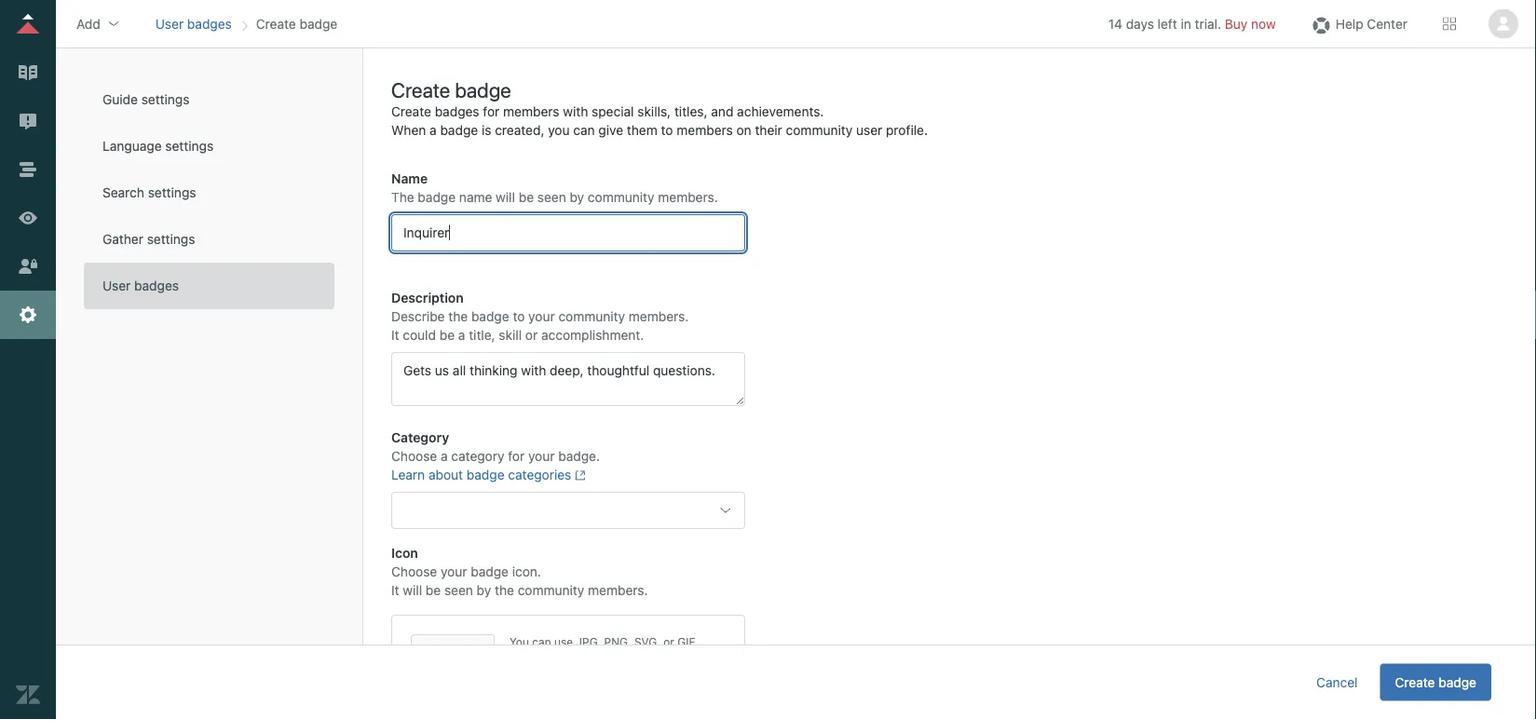 Task type: vqa. For each thing, say whether or not it's contained in the screenshot.
Funky Town Assign corresponding to Unfortunately,
no



Task type: describe. For each thing, give the bounding box(es) containing it.
to inside create badges for members with special skills, titles, and achievements. when a badge is created, you can give them to members on their community user profile.
[[661, 123, 673, 138]]

members. inside the description describe the badge to your community members. it could be a title, skill or accomplishment.
[[629, 309, 689, 324]]

14 days left in trial. buy now
[[1109, 16, 1276, 31]]

cancel button
[[1302, 664, 1373, 701]]

can inside you can use jpg, png, svg, or gif. maximum file size is 500kb.
[[532, 636, 551, 649]]

days
[[1126, 16, 1154, 31]]

gather settings
[[103, 232, 195, 247]]

badge inside the description describe the badge to your community members. it could be a title, skill or accomplishment.
[[471, 309, 509, 324]]

description describe the badge to your community members. it could be a title, skill or accomplishment.
[[391, 290, 689, 343]]

be inside the description describe the badge to your community members. it could be a title, skill or accomplishment.
[[440, 328, 455, 343]]

png,
[[604, 636, 631, 649]]

search settings
[[103, 185, 196, 200]]

user badges for the bottom user badges link
[[103, 278, 179, 294]]

could
[[403, 328, 436, 343]]

icon
[[391, 546, 418, 561]]

badge inside navigation
[[300, 16, 338, 31]]

badge inside create badges for members with special skills, titles, and achievements. when a badge is created, you can give them to members on their community user profile.
[[440, 123, 478, 138]]

to inside the description describe the badge to your community members. it could be a title, skill or accomplishment.
[[513, 309, 525, 324]]

zendesk products image
[[1443, 17, 1456, 30]]

the inside 'icon choose your badge icon. it will be seen by the community members.'
[[495, 583, 514, 598]]

you
[[510, 636, 529, 649]]

name the badge name will be seen by community members.
[[391, 171, 718, 205]]

use
[[554, 636, 573, 649]]

icon choose your badge icon. it will be seen by the community members.
[[391, 546, 648, 598]]

for inside create badges for members with special skills, titles, and achievements. when a badge is created, you can give them to members on their community user profile.
[[483, 104, 500, 119]]

choose for category
[[391, 449, 437, 464]]

customize design image
[[16, 206, 40, 230]]

description
[[391, 290, 464, 306]]

category
[[391, 430, 449, 445]]

will inside 'icon choose your badge icon. it will be seen by the community members.'
[[403, 583, 422, 598]]

your inside 'icon choose your badge icon. it will be seen by the community members.'
[[441, 564, 467, 580]]

category
[[451, 449, 505, 464]]

create badges for members with special skills, titles, and achievements. when a badge is created, you can give them to members on their community user profile.
[[391, 104, 928, 138]]

can inside create badges for members with special skills, titles, and achievements. when a badge is created, you can give them to members on their community user profile.
[[573, 123, 595, 138]]

a for be
[[458, 328, 465, 343]]

add button
[[71, 10, 127, 38]]

jpg,
[[576, 636, 601, 649]]

language
[[103, 138, 162, 154]]

create badge button
[[1381, 664, 1492, 701]]

settings for search settings
[[148, 185, 196, 200]]

search settings link
[[84, 170, 335, 216]]

now
[[1252, 16, 1276, 31]]

created,
[[495, 123, 545, 138]]

guide settings
[[103, 92, 190, 107]]

(opens in a new tab) image
[[572, 470, 586, 481]]

community inside create badges for members with special skills, titles, and achievements. when a badge is created, you can give them to members on their community user profile.
[[786, 123, 853, 138]]

the inside the description describe the badge to your community members. it could be a title, skill or accomplishment.
[[449, 309, 468, 324]]

gather settings link
[[84, 216, 335, 263]]

search
[[103, 185, 144, 200]]

settings for guide settings
[[141, 92, 190, 107]]

be inside name the badge name will be seen by community members.
[[519, 190, 534, 205]]

help center
[[1336, 16, 1408, 31]]

badge inside name the badge name will be seen by community members.
[[418, 190, 456, 205]]

1 horizontal spatial create badge
[[391, 77, 511, 102]]

buy
[[1225, 16, 1248, 31]]

settings for gather settings
[[147, 232, 195, 247]]

community inside the description describe the badge to your community members. it could be a title, skill or accomplishment.
[[559, 309, 625, 324]]

describe
[[391, 309, 445, 324]]

guide
[[103, 92, 138, 107]]

special
[[592, 104, 634, 119]]

settings for language settings
[[165, 138, 214, 154]]

user for the bottom user badges link
[[103, 278, 131, 294]]

title,
[[469, 328, 495, 343]]

badge inside 'icon choose your badge icon. it will be seen by the community members.'
[[471, 564, 509, 580]]

about
[[429, 467, 463, 483]]

with
[[563, 104, 588, 119]]

1 vertical spatial user badges link
[[84, 263, 335, 309]]

0 horizontal spatial members
[[503, 104, 560, 119]]

badges for the bottom user badges link
[[134, 278, 179, 294]]

user badges link inside navigation
[[155, 16, 232, 31]]

create inside create badges for members with special skills, titles, and achievements. when a badge is created, you can give them to members on their community user profile.
[[391, 104, 431, 119]]

settings image
[[16, 303, 40, 327]]

their
[[755, 123, 783, 138]]

when
[[391, 123, 426, 138]]

left
[[1158, 16, 1178, 31]]

Name field
[[391, 214, 745, 252]]

14
[[1109, 16, 1123, 31]]

accomplishment.
[[541, 328, 644, 343]]

language settings
[[103, 138, 214, 154]]

500kb.
[[618, 652, 657, 665]]

give
[[599, 123, 624, 138]]

create badge inside create badge button
[[1395, 675, 1477, 690]]

choose for icon
[[391, 564, 437, 580]]

your for for
[[528, 449, 555, 464]]

you
[[548, 123, 570, 138]]

categories
[[508, 467, 572, 483]]

community inside 'icon choose your badge icon. it will be seen by the community members.'
[[518, 583, 585, 598]]

seen inside name the badge name will be seen by community members.
[[538, 190, 566, 205]]

gather
[[103, 232, 143, 247]]



Task type: locate. For each thing, give the bounding box(es) containing it.
user right add dropdown button
[[155, 16, 184, 31]]

0 horizontal spatial by
[[477, 583, 491, 598]]

2 vertical spatial members.
[[588, 583, 648, 598]]

learn about badge categories
[[391, 467, 572, 483]]

community up name field on the left top of the page
[[588, 190, 655, 205]]

0 vertical spatial badges
[[187, 16, 232, 31]]

will
[[496, 190, 515, 205], [403, 583, 422, 598]]

1 horizontal spatial the
[[495, 583, 514, 598]]

0 horizontal spatial seen
[[444, 583, 473, 598]]

center
[[1367, 16, 1408, 31]]

user badges link up guide settings link
[[155, 16, 232, 31]]

1 horizontal spatial for
[[508, 449, 525, 464]]

badge inside button
[[1439, 675, 1477, 690]]

0 horizontal spatial user
[[103, 278, 131, 294]]

will right name
[[496, 190, 515, 205]]

0 vertical spatial members
[[503, 104, 560, 119]]

community
[[786, 123, 853, 138], [588, 190, 655, 205], [559, 309, 625, 324], [518, 583, 585, 598]]

settings inside "link"
[[165, 138, 214, 154]]

and
[[711, 104, 734, 119]]

0 vertical spatial choose
[[391, 449, 437, 464]]

a inside category choose a category for your badge.
[[441, 449, 448, 464]]

0 vertical spatial or
[[525, 328, 538, 343]]

community up accomplishment.
[[559, 309, 625, 324]]

0 vertical spatial user badges link
[[155, 16, 232, 31]]

a up about
[[441, 449, 448, 464]]

0 vertical spatial your
[[529, 309, 555, 324]]

1 vertical spatial members.
[[629, 309, 689, 324]]

settings
[[141, 92, 190, 107], [165, 138, 214, 154], [148, 185, 196, 200], [147, 232, 195, 247]]

create inside button
[[1395, 675, 1436, 690]]

your left icon. at bottom left
[[441, 564, 467, 580]]

for up categories
[[508, 449, 525, 464]]

be inside 'icon choose your badge icon. it will be seen by the community members.'
[[426, 583, 441, 598]]

learn
[[391, 467, 425, 483]]

1 vertical spatial a
[[458, 328, 465, 343]]

settings down guide settings link
[[165, 138, 214, 154]]

for up created,
[[483, 104, 500, 119]]

or inside you can use jpg, png, svg, or gif. maximum file size is 500kb.
[[664, 636, 675, 649]]

2 horizontal spatial badges
[[435, 104, 480, 119]]

it
[[391, 328, 399, 343], [391, 583, 399, 598]]

members
[[503, 104, 560, 119], [677, 123, 733, 138]]

0 horizontal spatial for
[[483, 104, 500, 119]]

to
[[661, 123, 673, 138], [513, 309, 525, 324]]

language settings link
[[84, 123, 335, 170]]

profile.
[[886, 123, 928, 138]]

1 vertical spatial the
[[495, 583, 514, 598]]

is inside you can use jpg, png, svg, or gif. maximum file size is 500kb.
[[607, 652, 615, 665]]

seen
[[538, 190, 566, 205], [444, 583, 473, 598]]

choose down the icon
[[391, 564, 437, 580]]

name
[[459, 190, 492, 205]]

add
[[76, 16, 100, 31]]

is
[[482, 123, 492, 138], [607, 652, 615, 665]]

0 vertical spatial it
[[391, 328, 399, 343]]

can down "with"
[[573, 123, 595, 138]]

2 horizontal spatial a
[[458, 328, 465, 343]]

members. down create badges for members with special skills, titles, and achievements. when a badge is created, you can give them to members on their community user profile.
[[658, 190, 718, 205]]

icon.
[[512, 564, 541, 580]]

1 it from the top
[[391, 328, 399, 343]]

is left created,
[[482, 123, 492, 138]]

community down achievements.
[[786, 123, 853, 138]]

2 horizontal spatial create badge
[[1395, 675, 1477, 690]]

guide settings link
[[84, 76, 335, 123]]

or right skill
[[525, 328, 538, 343]]

badges up name
[[435, 104, 480, 119]]

the down description
[[449, 309, 468, 324]]

user badges inside navigation
[[155, 16, 232, 31]]

svg,
[[635, 636, 661, 649]]

1 vertical spatial will
[[403, 583, 422, 598]]

user badges link down gather settings
[[84, 263, 335, 309]]

user permissions image
[[16, 254, 40, 279]]

1 horizontal spatial by
[[570, 190, 584, 205]]

0 vertical spatial will
[[496, 190, 515, 205]]

your up accomplishment.
[[529, 309, 555, 324]]

0 vertical spatial user badges
[[155, 16, 232, 31]]

achievements.
[[737, 104, 824, 119]]

0 vertical spatial create badge
[[256, 16, 338, 31]]

in
[[1181, 16, 1192, 31]]

0 vertical spatial the
[[449, 309, 468, 324]]

1 horizontal spatial user
[[155, 16, 184, 31]]

1 horizontal spatial members
[[677, 123, 733, 138]]

titles,
[[675, 104, 708, 119]]

0 vertical spatial for
[[483, 104, 500, 119]]

them
[[627, 123, 658, 138]]

user for user badges link inside navigation
[[155, 16, 184, 31]]

it down the icon
[[391, 583, 399, 598]]

0 horizontal spatial the
[[449, 309, 468, 324]]

members.
[[658, 190, 718, 205], [629, 309, 689, 324], [588, 583, 648, 598]]

will down the icon
[[403, 583, 422, 598]]

it left could
[[391, 328, 399, 343]]

0 vertical spatial a
[[430, 123, 437, 138]]

choose inside category choose a category for your badge.
[[391, 449, 437, 464]]

user badges down gather settings
[[103, 278, 179, 294]]

settings right gather
[[147, 232, 195, 247]]

0 horizontal spatial create badge
[[256, 16, 338, 31]]

badges up guide settings link
[[187, 16, 232, 31]]

a right when
[[430, 123, 437, 138]]

0 vertical spatial user
[[155, 16, 184, 31]]

a for when
[[430, 123, 437, 138]]

by inside name the badge name will be seen by community members.
[[570, 190, 584, 205]]

trial.
[[1195, 16, 1222, 31]]

choose
[[391, 449, 437, 464], [391, 564, 437, 580]]

user
[[856, 123, 883, 138]]

or inside the description describe the badge to your community members. it could be a title, skill or accomplishment.
[[525, 328, 538, 343]]

members. inside 'icon choose your badge icon. it will be seen by the community members.'
[[588, 583, 648, 598]]

1 horizontal spatial badges
[[187, 16, 232, 31]]

1 vertical spatial is
[[607, 652, 615, 665]]

user inside navigation
[[155, 16, 184, 31]]

seen inside 'icon choose your badge icon. it will be seen by the community members.'
[[444, 583, 473, 598]]

user down gather
[[103, 278, 131, 294]]

0 vertical spatial by
[[570, 190, 584, 205]]

badges down gather settings
[[134, 278, 179, 294]]

community down icon. at bottom left
[[518, 583, 585, 598]]

1 horizontal spatial will
[[496, 190, 515, 205]]

0 horizontal spatial to
[[513, 309, 525, 324]]

to up skill
[[513, 309, 525, 324]]

1 horizontal spatial seen
[[538, 190, 566, 205]]

badges
[[187, 16, 232, 31], [435, 104, 480, 119], [134, 278, 179, 294]]

is inside create badges for members with special skills, titles, and achievements. when a badge is created, you can give them to members on their community user profile.
[[482, 123, 492, 138]]

2 vertical spatial create badge
[[1395, 675, 1477, 690]]

arrange content image
[[16, 157, 40, 182]]

0 vertical spatial be
[[519, 190, 534, 205]]

can up maximum in the left of the page
[[532, 636, 551, 649]]

your inside the description describe the badge to your community members. it could be a title, skill or accomplishment.
[[529, 309, 555, 324]]

your up categories
[[528, 449, 555, 464]]

skills,
[[638, 104, 671, 119]]

Description text field
[[391, 352, 745, 406]]

settings right guide
[[141, 92, 190, 107]]

manage articles image
[[16, 61, 40, 85]]

badges inside navigation
[[187, 16, 232, 31]]

user badges
[[155, 16, 232, 31], [103, 278, 179, 294]]

members. up accomplishment.
[[629, 309, 689, 324]]

size
[[583, 652, 603, 665]]

is down png,
[[607, 652, 615, 665]]

on
[[737, 123, 752, 138]]

skill
[[499, 328, 522, 343]]

create badge
[[256, 16, 338, 31], [391, 77, 511, 102], [1395, 675, 1477, 690]]

0 horizontal spatial a
[[430, 123, 437, 138]]

by inside 'icon choose your badge icon. it will be seen by the community members.'
[[477, 583, 491, 598]]

1 vertical spatial by
[[477, 583, 491, 598]]

community inside name the badge name will be seen by community members.
[[588, 190, 655, 205]]

can
[[573, 123, 595, 138], [532, 636, 551, 649]]

user badges link
[[155, 16, 232, 31], [84, 263, 335, 309]]

to down skills,
[[661, 123, 673, 138]]

zendesk image
[[16, 683, 40, 707]]

learn about badge categories link
[[391, 467, 586, 483]]

badges for user badges link inside navigation
[[187, 16, 232, 31]]

maximum
[[510, 652, 560, 665]]

it inside the description describe the badge to your community members. it could be a title, skill or accomplishment.
[[391, 328, 399, 343]]

0 horizontal spatial can
[[532, 636, 551, 649]]

2 vertical spatial your
[[441, 564, 467, 580]]

moderate content image
[[16, 109, 40, 133]]

members. inside name the badge name will be seen by community members.
[[658, 190, 718, 205]]

2 vertical spatial be
[[426, 583, 441, 598]]

0 vertical spatial to
[[661, 123, 673, 138]]

1 vertical spatial seen
[[444, 583, 473, 598]]

1 vertical spatial for
[[508, 449, 525, 464]]

the
[[449, 309, 468, 324], [495, 583, 514, 598]]

1 vertical spatial create badge
[[391, 77, 511, 102]]

a
[[430, 123, 437, 138], [458, 328, 465, 343], [441, 449, 448, 464]]

name
[[391, 171, 428, 186]]

cancel
[[1317, 675, 1358, 690]]

choose down category on the bottom of page
[[391, 449, 437, 464]]

1 vertical spatial badges
[[435, 104, 480, 119]]

0 vertical spatial members.
[[658, 190, 718, 205]]

by
[[570, 190, 584, 205], [477, 583, 491, 598]]

1 vertical spatial or
[[664, 636, 675, 649]]

1 vertical spatial can
[[532, 636, 551, 649]]

1 horizontal spatial can
[[573, 123, 595, 138]]

a inside create badges for members with special skills, titles, and achievements. when a badge is created, you can give them to members on their community user profile.
[[430, 123, 437, 138]]

0 horizontal spatial is
[[482, 123, 492, 138]]

0 vertical spatial can
[[573, 123, 595, 138]]

help
[[1336, 16, 1364, 31]]

members up created,
[[503, 104, 560, 119]]

2 it from the top
[[391, 583, 399, 598]]

for inside category choose a category for your badge.
[[508, 449, 525, 464]]

will inside name the badge name will be seen by community members.
[[496, 190, 515, 205]]

badge.
[[558, 449, 600, 464]]

1 vertical spatial to
[[513, 309, 525, 324]]

the
[[391, 190, 414, 205]]

your
[[529, 309, 555, 324], [528, 449, 555, 464], [441, 564, 467, 580]]

settings right search
[[148, 185, 196, 200]]

navigation
[[152, 10, 341, 38]]

0 horizontal spatial will
[[403, 583, 422, 598]]

1 choose from the top
[[391, 449, 437, 464]]

user badges up guide settings link
[[155, 16, 232, 31]]

1 vertical spatial members
[[677, 123, 733, 138]]

1 horizontal spatial is
[[607, 652, 615, 665]]

1 vertical spatial your
[[528, 449, 555, 464]]

1 horizontal spatial a
[[441, 449, 448, 464]]

for
[[483, 104, 500, 119], [508, 449, 525, 464]]

navigation containing user badges
[[152, 10, 341, 38]]

the down icon. at bottom left
[[495, 583, 514, 598]]

it inside 'icon choose your badge icon. it will be seen by the community members.'
[[391, 583, 399, 598]]

gif.
[[678, 636, 698, 649]]

your for to
[[529, 309, 555, 324]]

your inside category choose a category for your badge.
[[528, 449, 555, 464]]

user
[[155, 16, 184, 31], [103, 278, 131, 294]]

a inside the description describe the badge to your community members. it could be a title, skill or accomplishment.
[[458, 328, 465, 343]]

1 horizontal spatial to
[[661, 123, 673, 138]]

badges inside create badges for members with special skills, titles, and achievements. when a badge is created, you can give them to members on their community user profile.
[[435, 104, 480, 119]]

1 vertical spatial user
[[103, 278, 131, 294]]

members down titles,
[[677, 123, 733, 138]]

0 vertical spatial is
[[482, 123, 492, 138]]

badge
[[300, 16, 338, 31], [455, 77, 511, 102], [440, 123, 478, 138], [418, 190, 456, 205], [471, 309, 509, 324], [467, 467, 505, 483], [471, 564, 509, 580], [1439, 675, 1477, 690]]

1 vertical spatial choose
[[391, 564, 437, 580]]

1 horizontal spatial or
[[664, 636, 675, 649]]

category choose a category for your badge.
[[391, 430, 600, 464]]

a left title,
[[458, 328, 465, 343]]

choose inside 'icon choose your badge icon. it will be seen by the community members.'
[[391, 564, 437, 580]]

you can use jpg, png, svg, or gif. maximum file size is 500kb.
[[510, 636, 698, 665]]

file
[[563, 652, 579, 665]]

2 choose from the top
[[391, 564, 437, 580]]

members. up png,
[[588, 583, 648, 598]]

or left 'gif.'
[[664, 636, 675, 649]]

or
[[525, 328, 538, 343], [664, 636, 675, 649]]

0 horizontal spatial badges
[[134, 278, 179, 294]]

1 vertical spatial it
[[391, 583, 399, 598]]

user badges for user badges link inside navigation
[[155, 16, 232, 31]]

1 vertical spatial be
[[440, 328, 455, 343]]

help center button
[[1304, 10, 1414, 38]]

0 vertical spatial seen
[[538, 190, 566, 205]]

2 vertical spatial a
[[441, 449, 448, 464]]

2 vertical spatial badges
[[134, 278, 179, 294]]

create badge inside navigation
[[256, 16, 338, 31]]

0 horizontal spatial or
[[525, 328, 538, 343]]

1 vertical spatial user badges
[[103, 278, 179, 294]]



